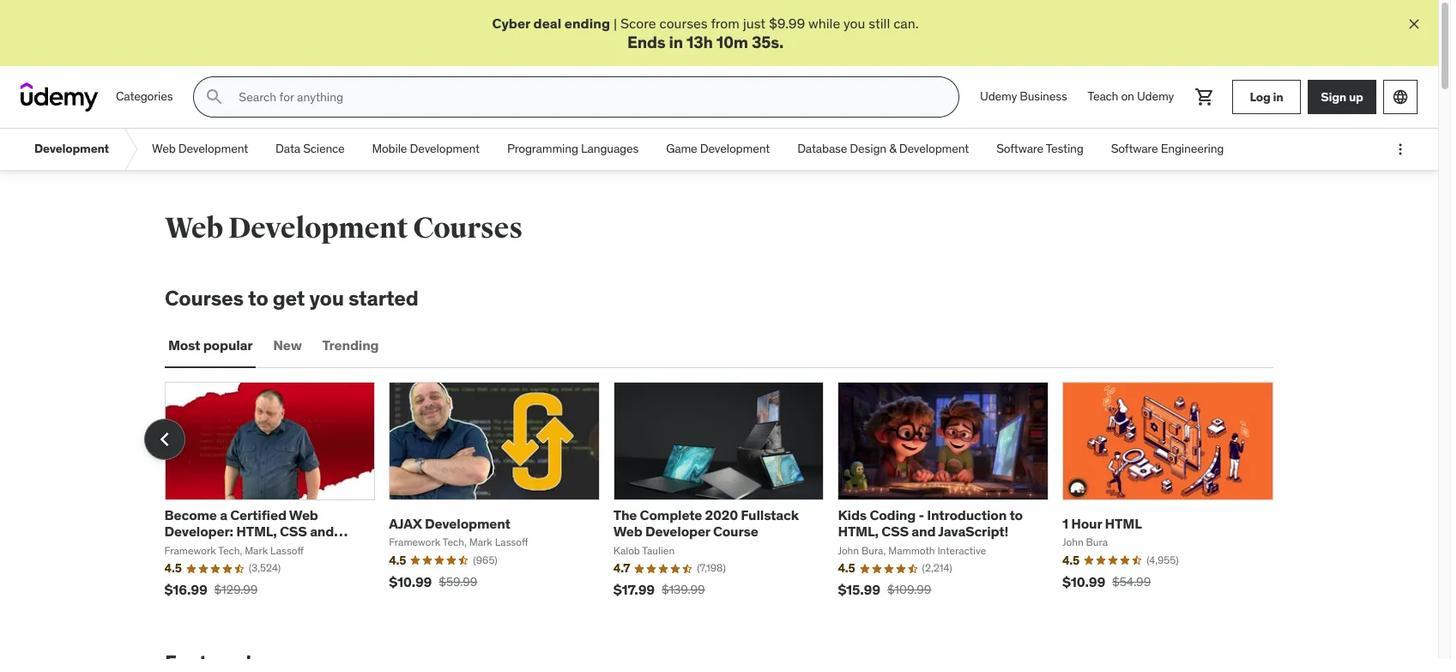 Task type: describe. For each thing, give the bounding box(es) containing it.
web development link
[[138, 129, 262, 170]]

teach on udemy link
[[1077, 77, 1184, 118]]

log in link
[[1232, 80, 1301, 114]]

programming languages link
[[493, 129, 652, 170]]

kids
[[838, 506, 867, 524]]

web inside become a certified web developer: html, css and javascript
[[289, 506, 318, 524]]

javascript!
[[938, 523, 1009, 540]]

-
[[919, 506, 924, 524]]

sign up link
[[1308, 80, 1377, 114]]

score
[[620, 15, 656, 32]]

cyber deal ending | score courses from just $9.99 while you still can. ends in 13h 10m 35s .
[[492, 15, 919, 53]]

languages
[[581, 141, 639, 157]]

teach
[[1088, 89, 1118, 104]]

become a certified web developer: html, css and javascript link
[[164, 506, 348, 557]]

sign up
[[1321, 89, 1363, 105]]

software for software testing
[[996, 141, 1044, 157]]

and for introduction
[[912, 523, 936, 540]]

1 hour html link
[[1062, 515, 1142, 532]]

udemy business link
[[970, 77, 1077, 118]]

categories
[[116, 89, 173, 104]]

&
[[889, 141, 896, 157]]

choose a language image
[[1392, 89, 1409, 106]]

trending button
[[319, 325, 382, 366]]

game development
[[666, 141, 770, 157]]

testing
[[1046, 141, 1084, 157]]

mobile development
[[372, 141, 480, 157]]

hour
[[1071, 515, 1102, 532]]

log
[[1250, 89, 1271, 105]]

a
[[220, 506, 227, 524]]

data
[[276, 141, 300, 157]]

become a certified web developer: html, css and javascript
[[164, 506, 334, 557]]

Search for anything text field
[[235, 83, 938, 112]]

mobile development link
[[358, 129, 493, 170]]

css for -
[[881, 523, 909, 540]]

submit search image
[[205, 87, 225, 107]]

popular
[[203, 337, 253, 354]]

0 horizontal spatial courses
[[165, 285, 244, 312]]

software engineering link
[[1097, 129, 1238, 170]]

new
[[273, 337, 302, 354]]

2020
[[705, 506, 738, 524]]

software testing link
[[983, 129, 1097, 170]]

in inside cyber deal ending | score courses from just $9.99 while you still can. ends in 13h 10m 35s .
[[669, 32, 683, 53]]

development inside database design & development link
[[899, 141, 969, 157]]

science
[[303, 141, 345, 157]]

data science link
[[262, 129, 358, 170]]

database design & development
[[797, 141, 969, 157]]

teach on udemy
[[1088, 89, 1174, 104]]

log in
[[1250, 89, 1283, 105]]

development for web development courses
[[228, 210, 408, 246]]

1 vertical spatial you
[[309, 285, 344, 312]]

mobile
[[372, 141, 407, 157]]

you inside cyber deal ending | score courses from just $9.99 while you still can. ends in 13h 10m 35s .
[[844, 15, 865, 32]]

deal
[[533, 15, 561, 32]]

0 vertical spatial to
[[248, 285, 268, 312]]

0 vertical spatial courses
[[413, 210, 523, 246]]

introduction
[[927, 506, 1007, 524]]

and for web
[[310, 523, 334, 540]]

css for certified
[[280, 523, 307, 540]]

database
[[797, 141, 847, 157]]

ajax development link
[[389, 515, 511, 532]]

business
[[1020, 89, 1067, 104]]

developer:
[[164, 523, 233, 540]]

from
[[711, 15, 740, 32]]

new button
[[270, 325, 305, 366]]

categories button
[[106, 77, 183, 118]]

the complete 2020 fullstack web developer course
[[613, 506, 799, 540]]

course
[[713, 523, 758, 540]]

html, for a
[[236, 523, 277, 540]]

on
[[1121, 89, 1134, 104]]

programming
[[507, 141, 578, 157]]

to inside kids coding - introduction to html, css and javascript!
[[1010, 506, 1023, 524]]

$9.99
[[769, 15, 805, 32]]

the
[[613, 506, 637, 524]]

data science
[[276, 141, 345, 157]]

ends
[[627, 32, 665, 53]]



Task type: vqa. For each thing, say whether or not it's contained in the screenshot.
Learn
no



Task type: locate. For each thing, give the bounding box(es) containing it.
1 udemy from the left
[[980, 89, 1017, 104]]

ajax development
[[389, 515, 511, 532]]

0 vertical spatial in
[[669, 32, 683, 53]]

2 html, from the left
[[838, 523, 879, 540]]

get
[[273, 285, 305, 312]]

html, right a
[[236, 523, 277, 540]]

development for ajax development
[[425, 515, 511, 532]]

0 horizontal spatial software
[[996, 141, 1044, 157]]

.
[[779, 32, 784, 53]]

software left testing
[[996, 141, 1044, 157]]

in down courses
[[669, 32, 683, 53]]

more subcategory menu links image
[[1392, 141, 1409, 158]]

css right a
[[280, 523, 307, 540]]

in inside log in link
[[1273, 89, 1283, 105]]

most
[[168, 337, 200, 354]]

development inside web development link
[[178, 141, 248, 157]]

1 software from the left
[[996, 141, 1044, 157]]

just
[[743, 15, 766, 32]]

css inside kids coding - introduction to html, css and javascript!
[[881, 523, 909, 540]]

2 and from the left
[[912, 523, 936, 540]]

2 udemy from the left
[[1137, 89, 1174, 104]]

1 horizontal spatial udemy
[[1137, 89, 1174, 104]]

developer
[[645, 523, 710, 540]]

0 horizontal spatial you
[[309, 285, 344, 312]]

in right log
[[1273, 89, 1283, 105]]

development link
[[21, 129, 123, 170]]

0 horizontal spatial udemy
[[980, 89, 1017, 104]]

1 css from the left
[[280, 523, 307, 540]]

to
[[248, 285, 268, 312], [1010, 506, 1023, 524]]

you
[[844, 15, 865, 32], [309, 285, 344, 312]]

0 horizontal spatial html,
[[236, 523, 277, 540]]

web right certified
[[289, 506, 318, 524]]

0 horizontal spatial in
[[669, 32, 683, 53]]

most popular button
[[165, 325, 256, 366]]

engineering
[[1161, 141, 1224, 157]]

udemy business
[[980, 89, 1067, 104]]

web inside web development link
[[152, 141, 176, 157]]

development
[[34, 141, 109, 157], [178, 141, 248, 157], [410, 141, 480, 157], [700, 141, 770, 157], [899, 141, 969, 157], [228, 210, 408, 246], [425, 515, 511, 532]]

game
[[666, 141, 697, 157]]

|
[[614, 15, 617, 32]]

become
[[164, 506, 217, 524]]

while
[[808, 15, 840, 32]]

web development
[[152, 141, 248, 157]]

development right the ajax
[[425, 515, 511, 532]]

1 vertical spatial to
[[1010, 506, 1023, 524]]

2 software from the left
[[1111, 141, 1158, 157]]

and inside become a certified web developer: html, css and javascript
[[310, 523, 334, 540]]

css left -
[[881, 523, 909, 540]]

development down submit search image
[[178, 141, 248, 157]]

1 and from the left
[[310, 523, 334, 540]]

css inside become a certified web developer: html, css and javascript
[[280, 523, 307, 540]]

1 horizontal spatial and
[[912, 523, 936, 540]]

to left get
[[248, 285, 268, 312]]

most popular
[[168, 337, 253, 354]]

0 horizontal spatial css
[[280, 523, 307, 540]]

html
[[1105, 515, 1142, 532]]

1 horizontal spatial software
[[1111, 141, 1158, 157]]

fullstack
[[741, 506, 799, 524]]

coding
[[870, 506, 916, 524]]

close image
[[1406, 15, 1423, 33]]

css
[[280, 523, 307, 540], [881, 523, 909, 540]]

html, inside kids coding - introduction to html, css and javascript!
[[838, 523, 879, 540]]

started
[[348, 285, 419, 312]]

you right get
[[309, 285, 344, 312]]

development for mobile development
[[410, 141, 480, 157]]

development inside carousel "element"
[[425, 515, 511, 532]]

software
[[996, 141, 1044, 157], [1111, 141, 1158, 157]]

html,
[[236, 523, 277, 540], [838, 523, 879, 540]]

still
[[869, 15, 890, 32]]

web
[[152, 141, 176, 157], [165, 210, 223, 246], [289, 506, 318, 524], [613, 523, 643, 540]]

development inside game development link
[[700, 141, 770, 157]]

1 vertical spatial courses
[[165, 285, 244, 312]]

cyber
[[492, 15, 530, 32]]

javascript
[[164, 539, 231, 557]]

kids coding - introduction to html, css and javascript!
[[838, 506, 1023, 540]]

up
[[1349, 89, 1363, 105]]

html, left -
[[838, 523, 879, 540]]

database design & development link
[[784, 129, 983, 170]]

0 horizontal spatial to
[[248, 285, 268, 312]]

development inside development link
[[34, 141, 109, 157]]

udemy inside "link"
[[1137, 89, 1174, 104]]

0 vertical spatial you
[[844, 15, 865, 32]]

udemy right the on
[[1137, 89, 1174, 104]]

certified
[[230, 506, 286, 524]]

web right arrow pointing to subcategory menu links icon
[[152, 141, 176, 157]]

development for game development
[[700, 141, 770, 157]]

1 horizontal spatial to
[[1010, 506, 1023, 524]]

design
[[850, 141, 887, 157]]

web down web development link in the top of the page
[[165, 210, 223, 246]]

2 css from the left
[[881, 523, 909, 540]]

web development courses
[[165, 210, 523, 246]]

0 horizontal spatial and
[[310, 523, 334, 540]]

to right javascript!
[[1010, 506, 1023, 524]]

software for software engineering
[[1111, 141, 1158, 157]]

udemy left business
[[980, 89, 1017, 104]]

udemy
[[980, 89, 1017, 104], [1137, 89, 1174, 104]]

courses
[[413, 210, 523, 246], [165, 285, 244, 312]]

1 html, from the left
[[236, 523, 277, 540]]

carousel element
[[144, 382, 1274, 610]]

courses to get you started
[[165, 285, 419, 312]]

1 horizontal spatial courses
[[413, 210, 523, 246]]

previous image
[[151, 425, 179, 453]]

web left developer
[[613, 523, 643, 540]]

can.
[[893, 15, 919, 32]]

development right &
[[899, 141, 969, 157]]

and inside kids coding - introduction to html, css and javascript!
[[912, 523, 936, 540]]

development up courses to get you started
[[228, 210, 408, 246]]

1 horizontal spatial css
[[881, 523, 909, 540]]

1
[[1062, 515, 1068, 532]]

the complete 2020 fullstack web developer course link
[[613, 506, 799, 540]]

13h 10m 35s
[[687, 32, 779, 53]]

trending
[[322, 337, 379, 354]]

game development link
[[652, 129, 784, 170]]

development down udemy image on the left top of page
[[34, 141, 109, 157]]

html, inside become a certified web developer: html, css and javascript
[[236, 523, 277, 540]]

html, for coding
[[838, 523, 879, 540]]

you left still
[[844, 15, 865, 32]]

ajax
[[389, 515, 422, 532]]

sign
[[1321, 89, 1347, 105]]

software testing
[[996, 141, 1084, 157]]

1 hour html
[[1062, 515, 1142, 532]]

ending
[[565, 15, 610, 32]]

shopping cart with 0 items image
[[1195, 87, 1215, 107]]

in
[[669, 32, 683, 53], [1273, 89, 1283, 105]]

software down teach on udemy "link"
[[1111, 141, 1158, 157]]

web inside the complete 2020 fullstack web developer course
[[613, 523, 643, 540]]

1 vertical spatial in
[[1273, 89, 1283, 105]]

software engineering
[[1111, 141, 1224, 157]]

development right mobile
[[410, 141, 480, 157]]

1 horizontal spatial html,
[[838, 523, 879, 540]]

complete
[[640, 506, 702, 524]]

1 horizontal spatial you
[[844, 15, 865, 32]]

development right game
[[700, 141, 770, 157]]

arrow pointing to subcategory menu links image
[[123, 129, 138, 170]]

development for web development
[[178, 141, 248, 157]]

udemy image
[[21, 83, 99, 112]]

1 horizontal spatial in
[[1273, 89, 1283, 105]]

programming languages
[[507, 141, 639, 157]]

kids coding - introduction to html, css and javascript! link
[[838, 506, 1023, 540]]

courses
[[659, 15, 708, 32]]

development inside mobile development link
[[410, 141, 480, 157]]



